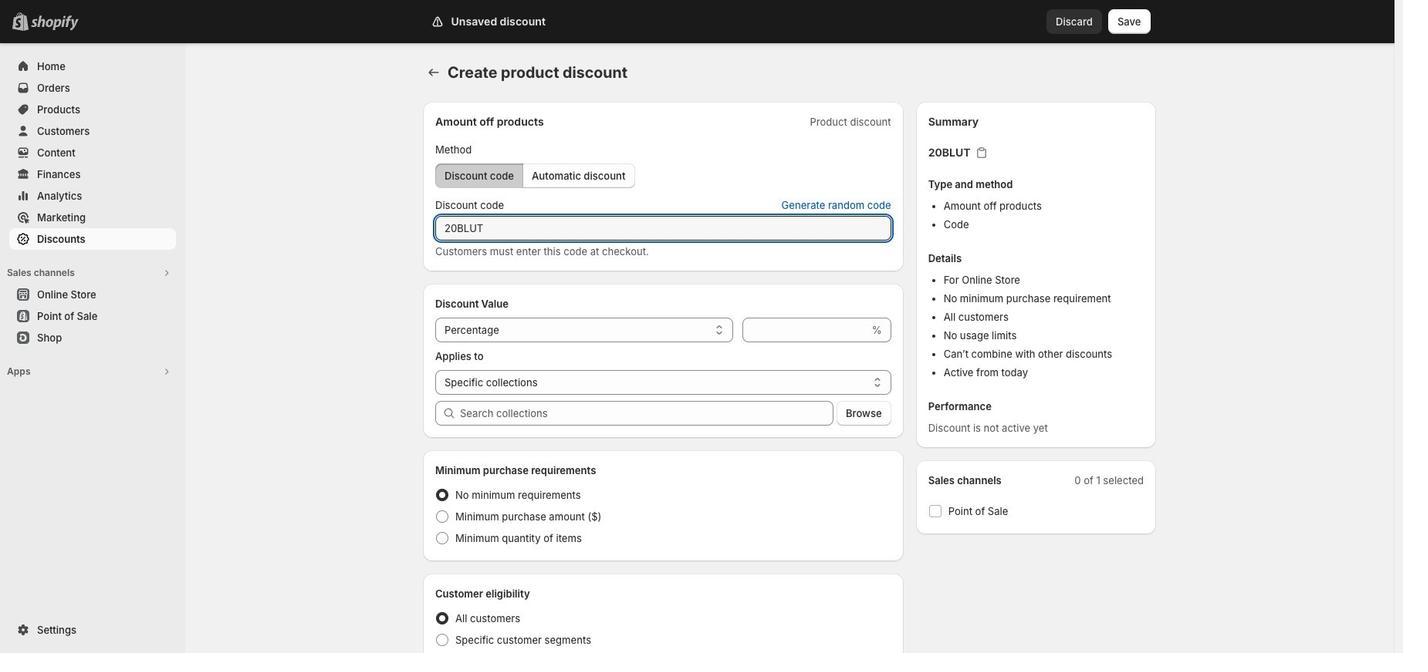 Task type: describe. For each thing, give the bounding box(es) containing it.
Search collections text field
[[460, 401, 834, 426]]



Task type: vqa. For each thing, say whether or not it's contained in the screenshot.
the of related to 0 of 70 characters used
no



Task type: locate. For each thing, give the bounding box(es) containing it.
shopify image
[[31, 15, 79, 31]]

None text field
[[435, 216, 891, 241], [742, 318, 869, 343], [435, 216, 891, 241], [742, 318, 869, 343]]



